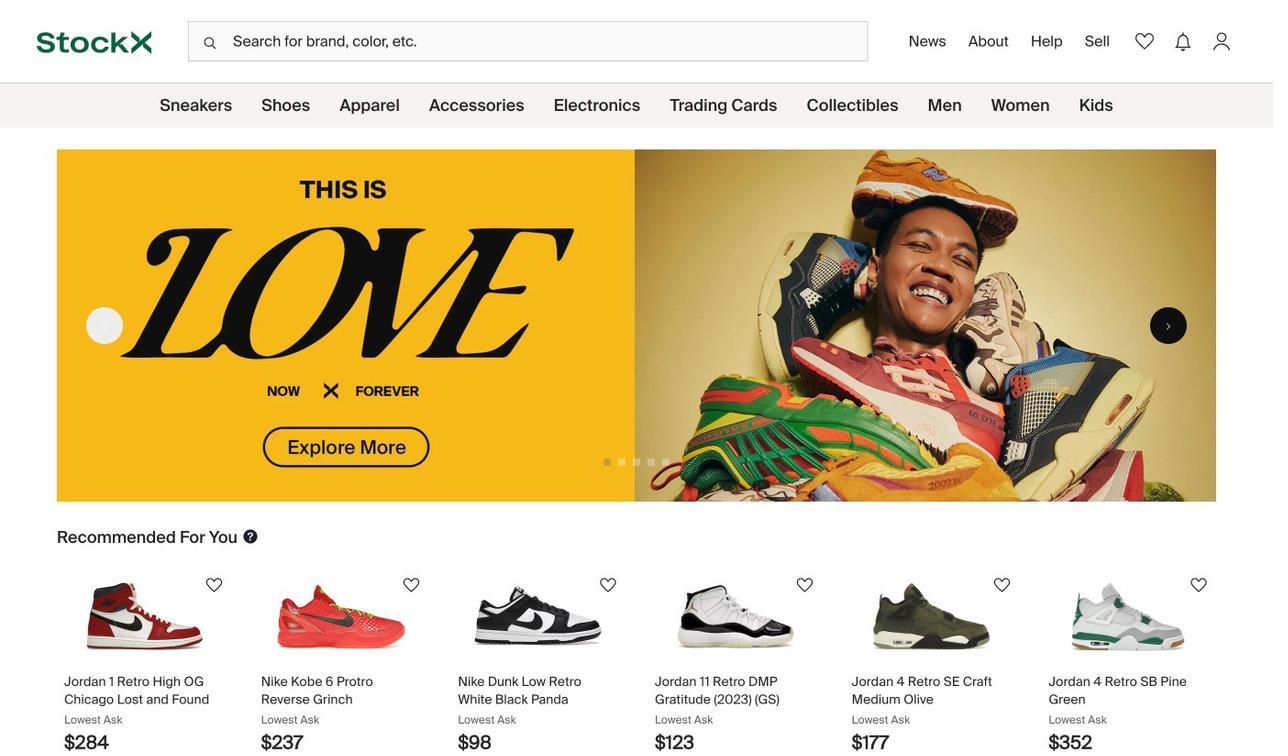 Task type: locate. For each thing, give the bounding box(es) containing it.
product category switcher element
[[0, 83, 1273, 128]]

nike kobe 6 protro reverse grinch image
[[277, 583, 405, 651]]

my account image
[[1209, 28, 1235, 54]]

follow image for the "jordan 11 retro dmp gratitude (2023) (gs)" image
[[794, 574, 816, 596]]

follow image
[[203, 574, 225, 596], [400, 574, 422, 596], [597, 574, 619, 596], [794, 574, 816, 596], [991, 574, 1013, 596]]

3 follow image from the left
[[597, 574, 619, 596]]

jordan 4 retro se craft medium olive image
[[868, 583, 996, 651]]

follow image for nike dunk low retro white black panda image
[[597, 574, 619, 596]]

5 follow image from the left
[[991, 574, 1013, 596]]

follow image for jordan 4 retro se craft medium olive image
[[991, 574, 1013, 596]]

jordan 4 retro sb pine green image
[[1065, 583, 1193, 651]]

1 follow image from the left
[[203, 574, 225, 596]]

2 follow image from the left
[[400, 574, 422, 596]]

4 follow image from the left
[[794, 574, 816, 596]]



Task type: vqa. For each thing, say whether or not it's contained in the screenshot.
All Favorites image
yes



Task type: describe. For each thing, give the bounding box(es) containing it.
follow image for jordan 1 retro high og chicago lost and found image
[[203, 574, 225, 596]]

Search... search field
[[188, 21, 868, 61]]

follow image
[[1188, 574, 1210, 596]]

jordan 1 retro high og chicago lost and found image
[[80, 583, 209, 651]]

nike dunk low retro white black panda image
[[474, 583, 602, 651]]

previous slide image
[[95, 322, 114, 331]]

stockx logo image
[[37, 31, 151, 54]]

all favorites image
[[1132, 28, 1158, 54]]

jordan 11 retro dmp gratitude (2023) (gs) image
[[671, 583, 799, 651]]

notification icon image
[[1171, 29, 1196, 55]]

next slide image
[[1160, 322, 1178, 331]]

follow image for nike kobe 6 protro reverse grinch image
[[400, 574, 422, 596]]



